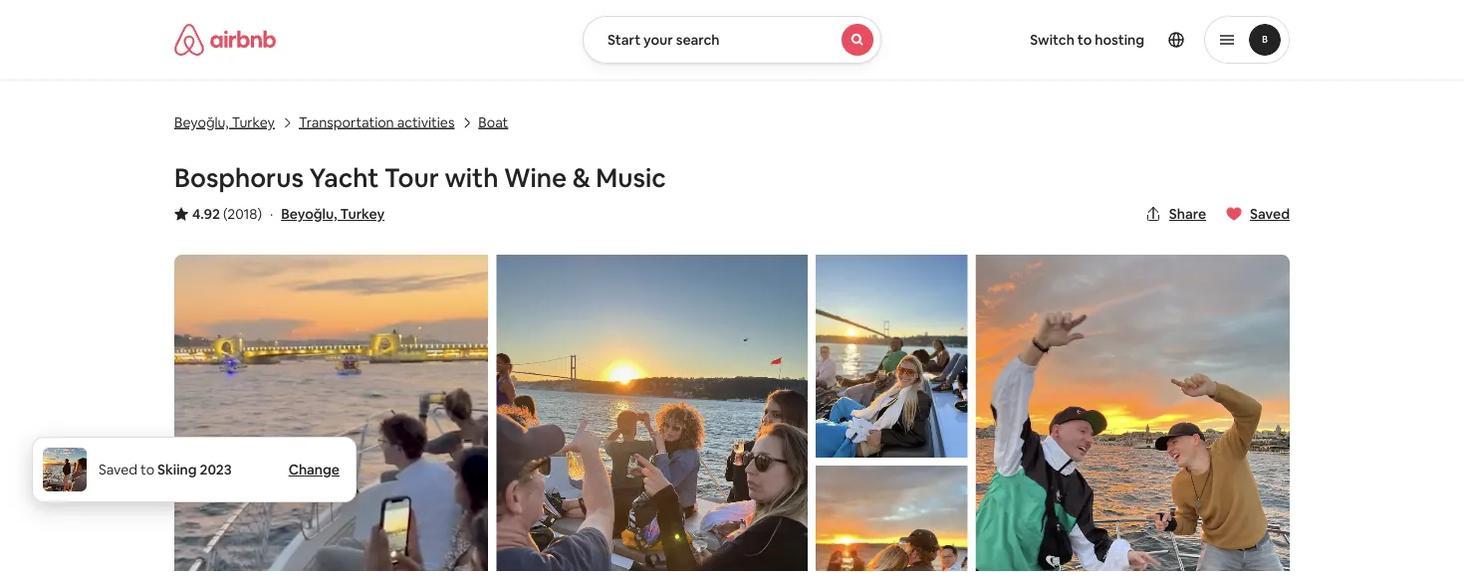 Task type: describe. For each thing, give the bounding box(es) containing it.
saved for saved to skiing 2023
[[99, 461, 137, 479]]

saved button
[[1218, 197, 1298, 231]]

search
[[676, 31, 720, 49]]

1 vertical spatial beyoğlu,
[[281, 205, 337, 223]]

4.92
[[192, 205, 220, 223]]

wine
[[504, 161, 567, 195]]

·
[[270, 205, 273, 223]]

profile element
[[905, 0, 1290, 80]]

bosphorus
[[174, 161, 304, 195]]

to for hosting
[[1078, 31, 1092, 49]]

boat
[[478, 113, 508, 131]]

change button
[[288, 461, 340, 479]]

&
[[572, 161, 590, 195]]

switch
[[1030, 31, 1075, 49]]

bosphorus yacht tour with wine & music
[[174, 161, 666, 195]]

switch to hosting link
[[1018, 19, 1156, 61]]

2023
[[200, 461, 232, 479]]

start your search
[[608, 31, 720, 49]]

activities
[[397, 113, 455, 131]]

boat link
[[478, 111, 508, 131]]

share
[[1169, 205, 1206, 223]]



Task type: vqa. For each thing, say whether or not it's contained in the screenshot.
Changing
no



Task type: locate. For each thing, give the bounding box(es) containing it.
yacht
[[309, 161, 379, 195]]

start
[[608, 31, 641, 49]]

0 vertical spatial turkey
[[232, 113, 275, 131]]

saved
[[1250, 205, 1290, 223], [99, 461, 137, 479]]

1 horizontal spatial saved
[[1250, 205, 1290, 223]]

0 horizontal spatial beyoğlu, turkey link
[[174, 111, 275, 131]]

tour
[[384, 161, 439, 195]]

start your search button
[[583, 16, 882, 64]]

video controls group
[[174, 255, 488, 573]]

beyoğlu,
[[174, 113, 229, 131], [281, 205, 337, 223]]

0 vertical spatial beyoğlu,
[[174, 113, 229, 131]]

beyoğlu, up bosphorus
[[174, 113, 229, 131]]

1 vertical spatial saved
[[99, 461, 137, 479]]

1 vertical spatial beyoğlu, turkey link
[[281, 205, 385, 223]]

1 horizontal spatial to
[[1078, 31, 1092, 49]]

0 vertical spatial beyoğlu, turkey link
[[174, 111, 275, 131]]

1 horizontal spatial beyoğlu, turkey link
[[281, 205, 385, 223]]

beyoğlu, turkey link
[[174, 111, 275, 131], [281, 205, 385, 223]]

beyoğlu, right ·
[[281, 205, 337, 223]]

saved to skiing 2023
[[99, 461, 232, 479]]

change
[[288, 461, 340, 479]]

1 horizontal spatial turkey
[[340, 205, 385, 223]]

beyoğlu, turkey link up bosphorus
[[174, 111, 275, 131]]

music
[[596, 161, 666, 195]]

1 horizontal spatial beyoğlu,
[[281, 205, 337, 223]]

saved inside button
[[1250, 205, 1290, 223]]

saved left skiing
[[99, 461, 137, 479]]

switch to hosting
[[1030, 31, 1144, 49]]

to right switch
[[1078, 31, 1092, 49]]

0 vertical spatial saved
[[1250, 205, 1290, 223]]

to left skiing
[[141, 461, 154, 479]]

to for skiing
[[141, 461, 154, 479]]

Start your search search field
[[583, 16, 882, 64]]

· beyoğlu, turkey
[[270, 205, 385, 223]]

to inside 'link'
[[1078, 31, 1092, 49]]

0 horizontal spatial saved
[[99, 461, 137, 479]]

0 horizontal spatial to
[[141, 461, 154, 479]]

transportation activities link
[[299, 111, 455, 131]]

4.92 (2018)
[[192, 205, 262, 223]]

transportation activities
[[299, 113, 455, 131]]

1 vertical spatial turkey
[[340, 205, 385, 223]]

experience photo 3 image
[[816, 466, 968, 573], [816, 466, 968, 573]]

hosting
[[1095, 31, 1144, 49]]

(2018)
[[223, 205, 262, 223]]

0 vertical spatial to
[[1078, 31, 1092, 49]]

skiing
[[157, 461, 197, 479]]

your
[[644, 31, 673, 49]]

0 horizontal spatial turkey
[[232, 113, 275, 131]]

turkey
[[232, 113, 275, 131], [340, 205, 385, 223]]

turkey up bosphorus
[[232, 113, 275, 131]]

saved right share on the top of the page
[[1250, 205, 1290, 223]]

saved for saved
[[1250, 205, 1290, 223]]

0 horizontal spatial beyoğlu,
[[174, 113, 229, 131]]

share button
[[1137, 197, 1214, 231]]

with
[[445, 161, 498, 195]]

experience photo 2 image
[[816, 255, 968, 458], [816, 255, 968, 458]]

1 vertical spatial to
[[141, 461, 154, 479]]

to
[[1078, 31, 1092, 49], [141, 461, 154, 479]]

experience photo 1 image
[[496, 255, 808, 573], [496, 255, 808, 573]]

beyoğlu, turkey link down yacht
[[281, 205, 385, 223]]

turkey down yacht
[[340, 205, 385, 223]]

experience photo 4 image
[[976, 255, 1290, 573], [976, 255, 1290, 573]]

beyoğlu, turkey
[[174, 113, 275, 131]]

transportation
[[299, 113, 394, 131]]



